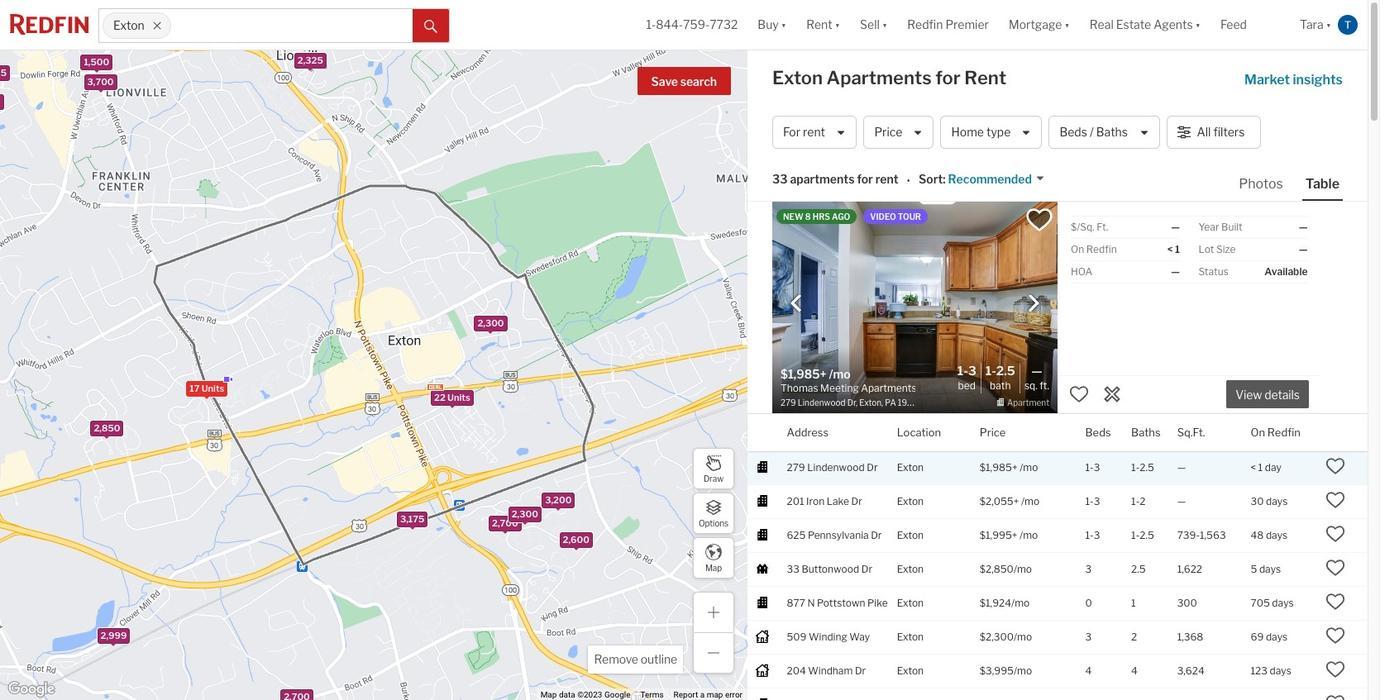 Task type: vqa. For each thing, say whether or not it's contained in the screenshot.
the rightmost E
no



Task type: locate. For each thing, give the bounding box(es) containing it.
279 lindenwood dr
[[787, 461, 878, 474]]

data
[[559, 691, 575, 700]]

2 down baths button
[[1140, 495, 1146, 508]]

< left lot
[[1168, 243, 1173, 256]]

1- down beds button
[[1086, 461, 1094, 474]]

sell ▾
[[860, 18, 888, 32]]

save
[[651, 74, 678, 88]]

a
[[700, 691, 705, 700]]

days right 705
[[1272, 597, 1294, 609]]

rent inside for rent button
[[803, 125, 825, 139]]

price button up $1,985+
[[980, 414, 1006, 451]]

dr for 33 buttonwood dr
[[862, 563, 873, 575]]

insights
[[1293, 72, 1343, 88]]

33
[[772, 172, 788, 186], [787, 563, 800, 575]]

2 vertical spatial redfin
[[1268, 426, 1301, 439]]

33 up new
[[772, 172, 788, 186]]

2.5 inside 1-2.5 bath
[[997, 364, 1016, 379]]

map
[[705, 563, 722, 573], [541, 691, 557, 700]]

/mo
[[1020, 461, 1038, 474], [1021, 495, 1040, 508], [1020, 529, 1038, 541], [1014, 563, 1032, 575], [1012, 597, 1030, 609], [1014, 631, 1032, 643], [1014, 665, 1032, 677]]

price down the exton apartments for rent
[[875, 125, 903, 139]]

1 horizontal spatial 1
[[1175, 243, 1180, 256]]

dr right pennsylvania
[[871, 529, 882, 541]]

/mo down $2,300 /mo
[[1014, 665, 1032, 677]]

/mo down $1,995+ /mo on the bottom of the page
[[1014, 563, 1032, 575]]

1 vertical spatial beds
[[1086, 426, 1111, 439]]

map inside map 'button'
[[705, 563, 722, 573]]

0 horizontal spatial rent
[[807, 18, 833, 32]]

table
[[1306, 176, 1340, 192]]

1 vertical spatial rent
[[876, 172, 899, 186]]

1-2.5 bath
[[986, 364, 1016, 392]]

69 days
[[1251, 631, 1288, 643]]

ft. right the $/sq.
[[1097, 221, 1108, 233]]

1- up 1-2
[[1131, 461, 1140, 474]]

/mo right $1,995+
[[1020, 529, 1038, 541]]

exton for 201 iron lake dr
[[897, 495, 924, 508]]

0 vertical spatial baths
[[1096, 125, 1128, 139]]

favorite this home image
[[1069, 384, 1089, 404], [1326, 456, 1346, 476], [1326, 490, 1346, 510], [1326, 524, 1346, 544], [1326, 558, 1346, 578], [1326, 592, 1346, 612], [1326, 660, 1346, 680], [1326, 694, 1346, 701]]

1 vertical spatial ft.
[[1040, 380, 1050, 392]]

— down 'sq.ft.' 'button'
[[1177, 461, 1186, 474]]

apartments
[[790, 172, 855, 186]]

2 1-2.5 from the top
[[1131, 529, 1154, 541]]

1 left lot
[[1175, 243, 1180, 256]]

▾ right the sell
[[882, 18, 888, 32]]

— up sq.
[[1032, 364, 1043, 379]]

2.5 up bath
[[997, 364, 1016, 379]]

:
[[943, 172, 946, 186]]

save search
[[651, 74, 717, 88]]

lindenwood
[[807, 461, 865, 474]]

33 for 33 buttonwood dr
[[787, 563, 800, 575]]

2 horizontal spatial 1
[[1258, 461, 1263, 474]]

0 vertical spatial rent
[[807, 18, 833, 32]]

2 1-3 from the top
[[1086, 495, 1100, 508]]

map left 'data'
[[541, 691, 557, 700]]

1 vertical spatial on
[[1251, 426, 1265, 439]]

google image
[[4, 679, 59, 701]]

0 vertical spatial map
[[705, 563, 722, 573]]

0 vertical spatial beds
[[1060, 125, 1088, 139]]

1 horizontal spatial units
[[448, 392, 470, 404]]

0 vertical spatial on redfin
[[1071, 243, 1117, 256]]

for rent button
[[772, 116, 857, 149]]

< for < 1
[[1168, 243, 1173, 256]]

redfin
[[908, 18, 943, 32], [1087, 243, 1117, 256], [1268, 426, 1301, 439]]

days right 69
[[1266, 631, 1288, 643]]

mortgage
[[1009, 18, 1062, 32]]

1 vertical spatial on redfin
[[1251, 426, 1301, 439]]

2 horizontal spatial redfin
[[1268, 426, 1301, 439]]

0 vertical spatial rent
[[803, 125, 825, 139]]

units
[[202, 383, 224, 394], [448, 392, 470, 404]]

beds left the /
[[1060, 125, 1088, 139]]

3,200
[[545, 494, 572, 506]]

for down redfin premier button
[[936, 67, 961, 88]]

1 vertical spatial price button
[[980, 414, 1006, 451]]

remove outline
[[594, 653, 677, 667]]

0 horizontal spatial baths
[[1096, 125, 1128, 139]]

exton for 625 pennsylvania dr
[[897, 529, 924, 541]]

1 for < 1
[[1175, 243, 1180, 256]]

3 1-3 from the top
[[1086, 529, 1100, 541]]

705 days
[[1251, 597, 1294, 609]]

days for 705 days
[[1272, 597, 1294, 609]]

2,325
[[298, 54, 323, 66]]

6 ▾ from the left
[[1326, 18, 1332, 32]]

0 horizontal spatial on
[[1071, 243, 1084, 256]]

days right 123
[[1270, 665, 1292, 677]]

4 ▾ from the left
[[1065, 18, 1070, 32]]

2 left 1,368
[[1131, 631, 1137, 643]]

1 vertical spatial baths
[[1131, 426, 1161, 439]]

1 horizontal spatial baths
[[1131, 426, 1161, 439]]

submit search image
[[424, 20, 438, 33]]

beds inside button
[[1060, 125, 1088, 139]]

sort :
[[919, 172, 946, 186]]

favorite this home image for 30 days
[[1326, 490, 1346, 510]]

rent left •
[[876, 172, 899, 186]]

days
[[1266, 495, 1288, 508], [1266, 529, 1288, 541], [1260, 563, 1281, 575], [1272, 597, 1294, 609], [1266, 631, 1288, 643], [1270, 665, 1292, 677]]

2 ▾ from the left
[[835, 18, 840, 32]]

1 horizontal spatial 4
[[1131, 665, 1138, 677]]

$1,924
[[980, 597, 1012, 609]]

rent right buy ▾
[[807, 18, 833, 32]]

0 horizontal spatial <
[[1168, 243, 1173, 256]]

units right 22
[[448, 392, 470, 404]]

dr right lindenwood
[[867, 461, 878, 474]]

/mo up $2,300 /mo
[[1012, 597, 1030, 609]]

rent
[[807, 18, 833, 32], [965, 67, 1007, 88]]

price up $1,985+
[[980, 426, 1006, 439]]

year
[[1199, 221, 1220, 233]]

filters
[[1214, 125, 1245, 139]]

< left day
[[1251, 461, 1256, 474]]

view details button
[[1227, 381, 1309, 409]]

redfin inside redfin premier button
[[908, 18, 943, 32]]

1- left 759-
[[646, 18, 656, 32]]

▾ for rent ▾
[[835, 18, 840, 32]]

for for rent
[[936, 67, 961, 88]]

for up video
[[857, 172, 873, 186]]

price button up •
[[864, 116, 934, 149]]

/mo for $2,055+ /mo
[[1021, 495, 1040, 508]]

/mo for $1,995+ /mo
[[1020, 529, 1038, 541]]

0 horizontal spatial for
[[857, 172, 873, 186]]

877 n pottstown pike
[[787, 597, 888, 609]]

on up < 1 day
[[1251, 426, 1265, 439]]

sq.
[[1025, 380, 1038, 392]]

0 horizontal spatial units
[[202, 383, 224, 394]]

▾ right tara
[[1326, 18, 1332, 32]]

877
[[787, 597, 805, 609]]

0 horizontal spatial map
[[541, 691, 557, 700]]

report
[[674, 691, 698, 700]]

1-844-759-7732
[[646, 18, 738, 32]]

0 horizontal spatial price button
[[864, 116, 934, 149]]

windham
[[808, 665, 853, 677]]

2 vertical spatial 1-3
[[1086, 529, 1100, 541]]

1-2.5 up 1-2
[[1131, 461, 1154, 474]]

33 inside 33 apartments for rent •
[[772, 172, 788, 186]]

$2,055+ /mo
[[980, 495, 1040, 508]]

rent up the home type
[[965, 67, 1007, 88]]

favorite this home image
[[1326, 626, 1346, 646]]

1 vertical spatial for
[[857, 172, 873, 186]]

map region
[[0, 0, 805, 701]]

▾ left the sell
[[835, 18, 840, 32]]

$1,995+
[[980, 529, 1018, 541]]

1,563
[[1200, 529, 1226, 541]]

map down options
[[705, 563, 722, 573]]

days right "30" in the bottom right of the page
[[1266, 495, 1288, 508]]

1 vertical spatial map
[[541, 691, 557, 700]]

1 horizontal spatial 2,300
[[512, 508, 538, 520]]

baths left sq.ft.
[[1131, 426, 1161, 439]]

1- left 1-2
[[1086, 495, 1094, 508]]

509 winding way
[[787, 631, 870, 643]]

$3,995 /mo
[[980, 665, 1032, 677]]

4
[[1086, 665, 1092, 677], [1131, 665, 1138, 677]]

33 up 877
[[787, 563, 800, 575]]

0 vertical spatial <
[[1168, 243, 1173, 256]]

<
[[1168, 243, 1173, 256], [1251, 461, 1256, 474]]

None search field
[[171, 9, 413, 42]]

exton for 509 winding way
[[897, 631, 924, 643]]

0 vertical spatial for
[[936, 67, 961, 88]]

estate
[[1116, 18, 1151, 32]]

3,700
[[87, 76, 114, 88]]

days for 123 days
[[1270, 665, 1292, 677]]

$2,850 /mo
[[980, 563, 1032, 575]]

dr for 204 windham dr
[[855, 665, 866, 677]]

33 buttonwood dr
[[787, 563, 873, 575]]

1 left day
[[1258, 461, 1263, 474]]

1-3 down beds button
[[1086, 461, 1100, 474]]

0 vertical spatial redfin
[[908, 18, 943, 32]]

for for rent
[[857, 172, 873, 186]]

1-844-759-7732 link
[[646, 18, 738, 32]]

1 horizontal spatial rent
[[876, 172, 899, 186]]

rent right for
[[803, 125, 825, 139]]

1 1-2.5 from the top
[[1131, 461, 1154, 474]]

4 left 3,624
[[1131, 665, 1138, 677]]

▾ right agents
[[1196, 18, 1201, 32]]

redfin up day
[[1268, 426, 1301, 439]]

1 vertical spatial price
[[980, 426, 1006, 439]]

for inside 33 apartments for rent •
[[857, 172, 873, 186]]

1 horizontal spatial for
[[936, 67, 961, 88]]

1- up bed
[[958, 364, 968, 379]]

2.5 down baths button
[[1140, 461, 1154, 474]]

beds down x-out this home icon
[[1086, 426, 1111, 439]]

price
[[875, 125, 903, 139], [980, 426, 1006, 439]]

ft. right sq.
[[1040, 380, 1050, 392]]

1 horizontal spatial map
[[705, 563, 722, 573]]

1 horizontal spatial 2
[[1140, 495, 1146, 508]]

1-2.5 down 1-2
[[1131, 529, 1154, 541]]

1 vertical spatial <
[[1251, 461, 1256, 474]]

1 horizontal spatial on
[[1251, 426, 1265, 439]]

days right 5
[[1260, 563, 1281, 575]]

draw
[[704, 473, 724, 483]]

beds
[[1060, 125, 1088, 139], [1086, 426, 1111, 439]]

1-3 up 0 at the right of the page
[[1086, 529, 1100, 541]]

2
[[1140, 495, 1146, 508], [1131, 631, 1137, 643]]

pottstown
[[817, 597, 866, 609]]

buy
[[758, 18, 779, 32]]

0 horizontal spatial on redfin
[[1071, 243, 1117, 256]]

days for 48 days
[[1266, 529, 1288, 541]]

units right the 17
[[202, 383, 224, 394]]

days for 5 days
[[1260, 563, 1281, 575]]

▾ right "buy"
[[781, 18, 787, 32]]

apartments
[[827, 67, 932, 88]]

— down < 1
[[1171, 265, 1180, 278]]

/mo right $2,055+
[[1021, 495, 1040, 508]]

1 vertical spatial 2,300
[[512, 508, 538, 520]]

1 vertical spatial 1-2.5
[[1131, 529, 1154, 541]]

recommended button
[[946, 172, 1045, 187]]

1 vertical spatial 1
[[1258, 461, 1263, 474]]

0 horizontal spatial rent
[[803, 125, 825, 139]]

3
[[968, 364, 977, 379], [1094, 461, 1100, 474], [1094, 495, 1100, 508], [1094, 529, 1100, 541], [1086, 563, 1092, 575], [1086, 631, 1092, 643]]

— down table "button" at the top of the page
[[1299, 221, 1308, 233]]

real estate agents ▾ button
[[1080, 0, 1211, 50]]

0 horizontal spatial 2
[[1131, 631, 1137, 643]]

favorite this home image for < 1 day
[[1326, 456, 1346, 476]]

$3,995
[[980, 665, 1014, 677]]

1 ▾ from the left
[[781, 18, 787, 32]]

photos button
[[1236, 175, 1302, 199]]

1-3 left 1-2
[[1086, 495, 1100, 508]]

0 vertical spatial 2
[[1140, 495, 1146, 508]]

0 vertical spatial 2,300
[[478, 317, 504, 329]]

/mo up $3,995 /mo
[[1014, 631, 1032, 643]]

redfin left premier
[[908, 18, 943, 32]]

0 vertical spatial on
[[1071, 243, 1084, 256]]

lot size
[[1199, 243, 1236, 256]]

heading
[[781, 366, 915, 409]]

3 inside 1-3 bed
[[968, 364, 977, 379]]

day
[[1265, 461, 1282, 474]]

204 windham dr
[[787, 665, 866, 677]]

0 vertical spatial price button
[[864, 116, 934, 149]]

▾ right mortgage
[[1065, 18, 1070, 32]]

$1,985+ /mo
[[980, 461, 1038, 474]]

all filters
[[1197, 125, 1245, 139]]

< for < 1 day
[[1251, 461, 1256, 474]]

▾
[[781, 18, 787, 32], [835, 18, 840, 32], [882, 18, 888, 32], [1065, 18, 1070, 32], [1196, 18, 1201, 32], [1326, 18, 1332, 32]]

/mo for $2,850 /mo
[[1014, 563, 1032, 575]]

dr for 625 pennsylvania dr
[[871, 529, 882, 541]]

ago
[[832, 212, 850, 222]]

0 horizontal spatial 1
[[1131, 597, 1136, 609]]

1 1-3 from the top
[[1086, 461, 1100, 474]]

1 right 0 at the right of the page
[[1131, 597, 1136, 609]]

video
[[870, 212, 896, 222]]

sell ▾ button
[[850, 0, 898, 50]]

2 4 from the left
[[1131, 665, 1138, 677]]

0 vertical spatial 1-3
[[1086, 461, 1100, 474]]

redfin down $/sq. ft.
[[1087, 243, 1117, 256]]

dr up pike
[[862, 563, 873, 575]]

0 horizontal spatial 2,300
[[478, 317, 504, 329]]

0 horizontal spatial 4
[[1086, 665, 1092, 677]]

625 pennsylvania dr
[[787, 529, 882, 541]]

201 iron lake dr
[[787, 495, 862, 508]]

1 horizontal spatial ft.
[[1097, 221, 1108, 233]]

1 horizontal spatial rent
[[965, 67, 1007, 88]]

on up hoa
[[1071, 243, 1084, 256]]

rent inside dropdown button
[[807, 18, 833, 32]]

location
[[897, 426, 941, 439]]

0 vertical spatial 1
[[1175, 243, 1180, 256]]

1 horizontal spatial <
[[1251, 461, 1256, 474]]

0 vertical spatial 1-2.5
[[1131, 461, 1154, 474]]

1 vertical spatial 33
[[787, 563, 800, 575]]

favorite this home image for 48 days
[[1326, 524, 1346, 544]]

0 vertical spatial 33
[[772, 172, 788, 186]]

3 ▾ from the left
[[882, 18, 888, 32]]

1,622
[[1177, 563, 1203, 575]]

on redfin down $/sq. ft.
[[1071, 243, 1117, 256]]

next button image
[[1026, 295, 1042, 311]]

1- up 0 at the right of the page
[[1086, 529, 1094, 541]]

4 down 0 at the right of the page
[[1086, 665, 1092, 677]]

0 horizontal spatial ft.
[[1040, 380, 1050, 392]]

on redfin up day
[[1251, 426, 1301, 439]]

days right 48
[[1266, 529, 1288, 541]]

1-3 for $1,995+ /mo
[[1086, 529, 1100, 541]]

— up < 1
[[1171, 221, 1180, 233]]

baths right the /
[[1096, 125, 1128, 139]]

739-
[[1177, 529, 1200, 541]]

exton for 33 buttonwood dr
[[897, 563, 924, 575]]

for
[[783, 125, 801, 139]]

— inside — sq. ft.
[[1032, 364, 1043, 379]]

exton for 279 lindenwood dr
[[897, 461, 924, 474]]

0 vertical spatial price
[[875, 125, 903, 139]]

1 horizontal spatial price button
[[980, 414, 1006, 451]]

1- up bath
[[986, 364, 997, 379]]

x-out this home image
[[1102, 384, 1122, 404]]

0 horizontal spatial redfin
[[908, 18, 943, 32]]

/mo right $1,985+
[[1020, 461, 1038, 474]]

705
[[1251, 597, 1270, 609]]

buttonwood
[[802, 563, 859, 575]]

1-2.5
[[1131, 461, 1154, 474], [1131, 529, 1154, 541]]

1 vertical spatial 1-3
[[1086, 495, 1100, 508]]

exton apartments for rent
[[772, 67, 1007, 88]]

1 vertical spatial redfin
[[1087, 243, 1117, 256]]

1 for < 1 day
[[1258, 461, 1263, 474]]

17 units
[[190, 383, 224, 394]]

dr right windham
[[855, 665, 866, 677]]

available
[[1265, 265, 1308, 278]]



Task type: describe. For each thing, give the bounding box(es) containing it.
units for 22 units
[[448, 392, 470, 404]]

69
[[1251, 631, 1264, 643]]

— up available
[[1299, 243, 1308, 256]]

beds for beds
[[1086, 426, 1111, 439]]

300
[[1177, 597, 1197, 609]]

1-2
[[1131, 495, 1146, 508]]

1 vertical spatial rent
[[965, 67, 1007, 88]]

$1,995+ /mo
[[980, 529, 1038, 541]]

status
[[1199, 265, 1229, 278]]

map data ©2023 google
[[541, 691, 631, 700]]

1-3 for $1,985+ /mo
[[1086, 461, 1100, 474]]

on inside button
[[1251, 426, 1265, 439]]

2.5 left 1,622
[[1131, 563, 1146, 575]]

204
[[787, 665, 806, 677]]

terms
[[641, 691, 664, 700]]

options
[[699, 518, 729, 528]]

remove outline button
[[588, 646, 683, 674]]

▾ for mortgage ▾
[[1065, 18, 1070, 32]]

2 vertical spatial 1
[[1131, 597, 1136, 609]]

favorite this home image for 705 days
[[1326, 592, 1346, 612]]

$2,300 /mo
[[980, 631, 1032, 643]]

1-3 for $2,055+ /mo
[[1086, 495, 1100, 508]]

map for map
[[705, 563, 722, 573]]

0 horizontal spatial price
[[875, 125, 903, 139]]

days for 69 days
[[1266, 631, 1288, 643]]

search
[[680, 74, 717, 88]]

sq.ft. button
[[1177, 414, 1205, 451]]

location button
[[897, 414, 941, 451]]

5 ▾ from the left
[[1196, 18, 1201, 32]]

33 for 33 apartments for rent •
[[772, 172, 788, 186]]

0 vertical spatial ft.
[[1097, 221, 1108, 233]]

dr for 279 lindenwood dr
[[867, 461, 878, 474]]

5 days
[[1251, 563, 1281, 575]]

5
[[1251, 563, 1257, 575]]

759-
[[683, 18, 710, 32]]

1- down baths button
[[1131, 495, 1140, 508]]

address
[[787, 426, 829, 439]]

rent ▾ button
[[807, 0, 840, 50]]

/
[[1090, 125, 1094, 139]]

1 vertical spatial 2
[[1131, 631, 1137, 643]]

▾ for tara ▾
[[1326, 18, 1332, 32]]

remove exton image
[[152, 21, 162, 31]]

beds for beds / baths
[[1060, 125, 1088, 139]]

1- down 1-2
[[1131, 529, 1140, 541]]

/mo for $3,995 /mo
[[1014, 665, 1032, 677]]

bath
[[990, 380, 1011, 392]]

48 days
[[1251, 529, 1288, 541]]

feed
[[1221, 18, 1247, 32]]

exton for 877 n pottstown pike
[[897, 597, 924, 609]]

all filters button
[[1167, 116, 1261, 149]]

17
[[190, 383, 200, 394]]

ft. inside — sq. ft.
[[1040, 380, 1050, 392]]

iron
[[806, 495, 825, 508]]

▾ for buy ▾
[[781, 18, 787, 32]]

real
[[1090, 18, 1114, 32]]

on redfin button
[[1251, 414, 1301, 451]]

30 days
[[1251, 495, 1288, 508]]

— up 739- in the bottom of the page
[[1177, 495, 1186, 508]]

1-2.5 for 739-1,563
[[1131, 529, 1154, 541]]

baths inside button
[[1096, 125, 1128, 139]]

1 horizontal spatial on redfin
[[1251, 426, 1301, 439]]

$/sq. ft.
[[1071, 221, 1108, 233]]

for rent
[[783, 125, 825, 139]]

2,700
[[492, 517, 518, 529]]

favorite this home image for 5 days
[[1326, 558, 1346, 578]]

$2,850
[[980, 563, 1014, 575]]

sell
[[860, 18, 880, 32]]

favorite this home image for 123 days
[[1326, 660, 1346, 680]]

premier
[[946, 18, 989, 32]]

remove
[[594, 653, 638, 667]]

1 horizontal spatial price
[[980, 426, 1006, 439]]

exton for 204 windham dr
[[897, 665, 924, 677]]

redfin inside on redfin button
[[1268, 426, 1301, 439]]

dr right lake
[[851, 495, 862, 508]]

$2,055+
[[980, 495, 1019, 508]]

sq.ft.
[[1177, 426, 1205, 439]]

201
[[787, 495, 804, 508]]

rent inside 33 apartments for rent •
[[876, 172, 899, 186]]

favorite button checkbox
[[1026, 206, 1054, 234]]

built
[[1222, 221, 1243, 233]]

tara ▾
[[1300, 18, 1332, 32]]

buy ▾ button
[[758, 0, 787, 50]]

units for 17 units
[[202, 383, 224, 394]]

509
[[787, 631, 807, 643]]

sell ▾ button
[[860, 0, 888, 50]]

1- inside 1-2.5 bath
[[986, 364, 997, 379]]

previous button image
[[788, 295, 805, 311]]

1,368
[[1177, 631, 1204, 643]]

hoa
[[1071, 265, 1093, 278]]

1 4 from the left
[[1086, 665, 1092, 677]]

mortgage ▾ button
[[999, 0, 1080, 50]]

report a map error
[[674, 691, 743, 700]]

pennsylvania
[[808, 529, 869, 541]]

/mo for $1,924 /mo
[[1012, 597, 1030, 609]]

2,999
[[101, 630, 127, 642]]

1- inside 1-3 bed
[[958, 364, 968, 379]]

map for map data ©2023 google
[[541, 691, 557, 700]]

user photo image
[[1338, 15, 1358, 35]]

bed
[[958, 380, 976, 392]]

1-2.5 for —
[[1131, 461, 1154, 474]]

favorite button image
[[1026, 206, 1054, 234]]

33 apartments for rent •
[[772, 172, 911, 187]]

/mo for $1,985+ /mo
[[1020, 461, 1038, 474]]

redfin premier
[[908, 18, 989, 32]]

n
[[808, 597, 815, 609]]

market
[[1245, 72, 1290, 88]]

map button
[[693, 538, 734, 579]]

3,175
[[400, 513, 425, 525]]

video tour
[[870, 212, 921, 222]]

▾ for sell ▾
[[882, 18, 888, 32]]

844-
[[656, 18, 683, 32]]

279
[[787, 461, 805, 474]]

©2023
[[577, 691, 602, 700]]

details
[[1265, 388, 1300, 402]]

2.5 down 1-2
[[1140, 529, 1154, 541]]

rent ▾
[[807, 18, 840, 32]]

/mo for $2,300 /mo
[[1014, 631, 1032, 643]]

baths button
[[1131, 414, 1161, 451]]

123 days
[[1251, 665, 1292, 677]]

1 horizontal spatial redfin
[[1087, 243, 1117, 256]]

year built
[[1199, 221, 1243, 233]]

48
[[1251, 529, 1264, 541]]

22 units
[[434, 392, 470, 404]]

days for 30 days
[[1266, 495, 1288, 508]]

< 1 day
[[1251, 461, 1282, 474]]

photo of 279 lindenwood dr, exton, pa 19341 image
[[772, 202, 1058, 414]]

view details
[[1236, 388, 1300, 402]]

terms link
[[641, 691, 664, 700]]

google
[[605, 691, 631, 700]]

size
[[1217, 243, 1236, 256]]

2,850
[[94, 422, 120, 434]]

3,624
[[1177, 665, 1205, 677]]

$1,985+
[[980, 461, 1018, 474]]

error
[[725, 691, 743, 700]]



